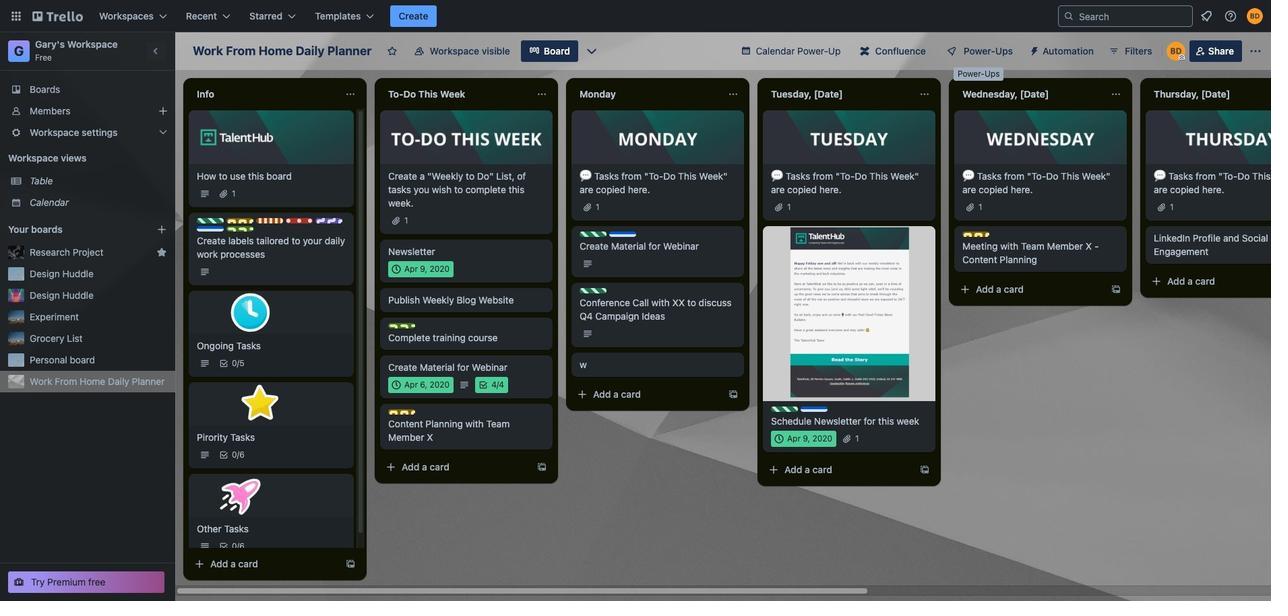 Task type: describe. For each thing, give the bounding box(es) containing it.
1 horizontal spatial color: lime, title: "priority" element
[[388, 323, 415, 329]]

create from template… image for the middle color: blue, title: "copy review needed" element
[[728, 389, 739, 400]]

1 vertical spatial color: yellow, title: "in process" element
[[963, 232, 990, 237]]

2 horizontal spatial color: blue, title: "copy review needed" element
[[801, 407, 828, 412]]

color: red, title: "on hold" element
[[286, 218, 313, 223]]

0 vertical spatial color: lime, title: "priority" element
[[226, 226, 253, 232]]

0 notifications image
[[1199, 8, 1215, 24]]

workspace navigation collapse icon image
[[147, 42, 166, 61]]

star or unstar board image
[[387, 46, 397, 57]]

color: green, title: "task completed" element for the middle color: blue, title: "copy review needed" element
[[580, 232, 607, 237]]

rocketship image
[[214, 471, 264, 520]]

color: green, title: "task completed" element for leftmost color: yellow, title: "in process" element
[[197, 218, 224, 223]]

starred icon image
[[156, 247, 167, 258]]

clock image
[[228, 290, 273, 335]]

0 horizontal spatial create from template… image
[[537, 462, 547, 473]]



Task type: vqa. For each thing, say whether or not it's contained in the screenshot.
Starred Icon at top
yes



Task type: locate. For each thing, give the bounding box(es) containing it.
1 horizontal spatial create from template… image
[[728, 389, 739, 400]]

your boards with 7 items element
[[8, 222, 136, 238]]

0 horizontal spatial create from template… image
[[345, 559, 356, 570]]

color: blue, title: "copy review needed" element
[[197, 226, 224, 232], [609, 232, 636, 237], [801, 407, 828, 412]]

0 horizontal spatial color: lime, title: "priority" element
[[226, 226, 253, 232]]

create from template… image
[[537, 462, 547, 473], [919, 465, 930, 476]]

show menu image
[[1249, 44, 1263, 58]]

customize views image
[[585, 44, 599, 58]]

1 vertical spatial create from template… image
[[728, 389, 739, 400]]

Board name text field
[[186, 40, 379, 62]]

search image
[[1064, 11, 1074, 22]]

None checkbox
[[388, 261, 454, 277], [388, 377, 454, 393], [771, 431, 837, 447], [388, 261, 454, 277], [388, 377, 454, 393], [771, 431, 837, 447]]

Search field
[[1074, 7, 1192, 26]]

create from template… image
[[1111, 284, 1122, 295], [728, 389, 739, 400], [345, 559, 356, 570]]

1 horizontal spatial color: yellow, title: "in process" element
[[388, 410, 415, 415]]

0 vertical spatial create from template… image
[[1111, 284, 1122, 295]]

barb dwyer (barbdwyer3) image
[[1167, 42, 1186, 61]]

2 horizontal spatial color: yellow, title: "in process" element
[[963, 232, 990, 237]]

this member is an admin of this board. image
[[1179, 55, 1185, 61]]

sm image
[[1024, 40, 1043, 59]]

0 horizontal spatial color: blue, title: "copy review needed" element
[[197, 226, 224, 232]]

barb dwyer (barbdwyer3) image
[[1247, 8, 1263, 24]]

color: green, title: "task completed" element
[[197, 218, 224, 223], [580, 232, 607, 237], [580, 288, 607, 294], [771, 407, 798, 412]]

2 vertical spatial color: yellow, title: "in process" element
[[388, 410, 415, 415]]

0 vertical spatial color: yellow, title: "in process" element
[[226, 218, 253, 223]]

None text field
[[189, 84, 340, 105], [380, 84, 531, 105], [763, 84, 914, 105], [954, 84, 1105, 105], [1146, 84, 1271, 105], [189, 84, 340, 105], [380, 84, 531, 105], [763, 84, 914, 105], [954, 84, 1105, 105], [1146, 84, 1271, 105]]

star image
[[238, 382, 282, 426]]

color: yellow, title: "in process" element
[[226, 218, 253, 223], [963, 232, 990, 237], [388, 410, 415, 415]]

create from template… image for leftmost color: yellow, title: "in process" element
[[345, 559, 356, 570]]

open information menu image
[[1224, 9, 1238, 23]]

color: green, title: "task completed" element for color: blue, title: "copy review needed" element to the right
[[771, 407, 798, 412]]

1 horizontal spatial create from template… image
[[919, 465, 930, 476]]

color: lime, title: "priority" element
[[226, 226, 253, 232], [388, 323, 415, 329]]

2 vertical spatial create from template… image
[[345, 559, 356, 570]]

color: orange, title: "waiting on sign  off" element
[[256, 218, 283, 223]]

back to home image
[[32, 5, 83, 27]]

color: purple, title: "help needed" element
[[315, 218, 342, 223]]

2 horizontal spatial create from template… image
[[1111, 284, 1122, 295]]

1 vertical spatial color: lime, title: "priority" element
[[388, 323, 415, 329]]

1 horizontal spatial color: blue, title: "copy review needed" element
[[609, 232, 636, 237]]

0 horizontal spatial color: yellow, title: "in process" element
[[226, 218, 253, 223]]

add board image
[[156, 224, 167, 235]]

None text field
[[572, 84, 723, 105]]

primary element
[[0, 0, 1271, 32]]

tooltip
[[954, 67, 1004, 81]]

confluence icon image
[[860, 47, 870, 56]]



